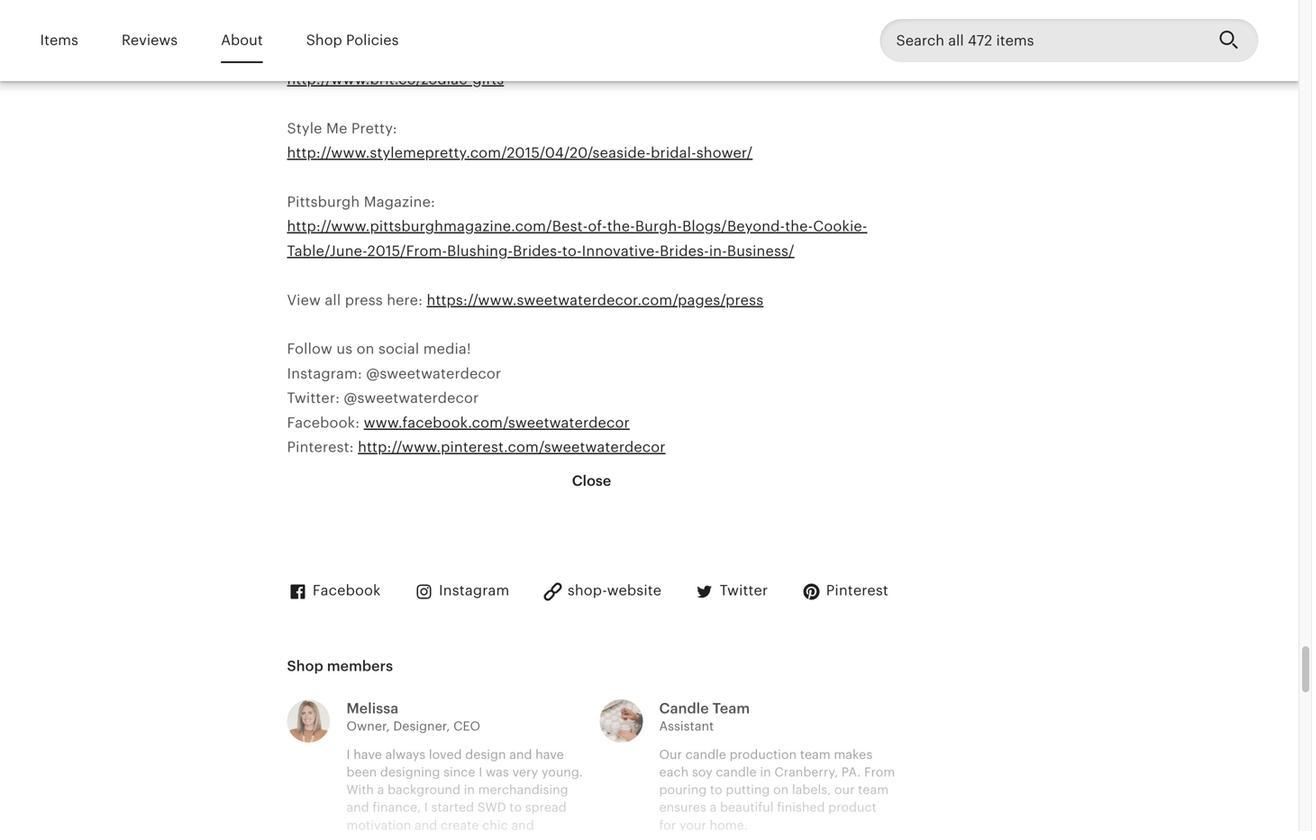 Task type: vqa. For each thing, say whether or not it's contained in the screenshot.
Close dropdown button
yes



Task type: describe. For each thing, give the bounding box(es) containing it.
members
[[327, 658, 393, 674]]

on inside follow us on social media! instagram: @sweetwaterdecor twitter: @sweetwaterdecor facebook: www.facebook.com/sweetwaterdecor pinterest: http://www.pinterest.com/sweetwaterdecor
[[357, 341, 375, 357]]

magazine:
[[364, 194, 435, 210]]

0 vertical spatial i
[[347, 747, 350, 762]]

close button
[[556, 459, 628, 503]]

finance,
[[373, 800, 421, 815]]

melissa owner, designer, ceo
[[347, 700, 480, 733]]

shop for shop policies
[[306, 32, 342, 48]]

about link
[[221, 20, 263, 61]]

since
[[444, 765, 476, 779]]

candle team assistant
[[659, 700, 750, 733]]

view all press here: https://www.sweetwaterdecor.com/pages/press
[[287, 292, 764, 308]]

instagram:
[[287, 365, 362, 382]]

cookie-
[[813, 218, 868, 235]]

to inside our candle production team makes each soy candle in cranberry, pa. from pouring to putting on labels, our team ensures a beautiful finished product for your home.
[[710, 783, 723, 797]]

in inside our candle production team makes each soy candle in cranberry, pa. from pouring to putting on labels, our team ensures a beautiful finished product for your home.
[[760, 765, 771, 779]]

twitter link
[[694, 581, 768, 603]]

in inside i have always loved design and have been designing since i was very young. with a background in merchandising and finance, i started swd to spread motivation and create chic
[[464, 783, 475, 797]]

close
[[572, 473, 611, 489]]

candle
[[659, 700, 709, 716]]

production
[[730, 747, 797, 762]]

1 brides- from the left
[[513, 243, 562, 259]]

home.
[[710, 818, 748, 831]]

to-
[[562, 243, 582, 259]]

pittsburgh magazine: http://www.pittsburghmagazine.com/best-of-the-burgh-blogs/beyond-the-cookie- table/june-2015/from-blushing-brides-to-innovative-brides-in-business/
[[287, 194, 868, 259]]

a inside our candle production team makes each soy candle in cranberry, pa. from pouring to putting on labels, our team ensures a beautiful finished product for your home.
[[710, 800, 717, 815]]

motivation
[[347, 818, 411, 831]]

0 vertical spatial candle
[[686, 747, 726, 762]]

cranberry,
[[775, 765, 838, 779]]

http://www.pittsburghmagazine.com/best-of-the-burgh-blogs/beyond-the-cookie- table/june-2015/from-blushing-brides-to-innovative-brides-in-business/ link
[[287, 218, 868, 259]]

been
[[347, 765, 377, 779]]

your
[[680, 818, 707, 831]]

putting
[[726, 783, 770, 797]]

1 vertical spatial i
[[479, 765, 483, 779]]

http://www.brit.co/zodiac-gifts link
[[287, 71, 504, 87]]

brit.co:
[[287, 47, 338, 63]]

reviews link
[[122, 20, 178, 61]]

beautiful
[[720, 800, 774, 815]]

2 horizontal spatial and
[[509, 747, 532, 762]]

all
[[325, 292, 341, 308]]

pinterest link
[[801, 581, 889, 603]]

each
[[659, 765, 689, 779]]

policies
[[346, 32, 399, 48]]

shop policies link
[[306, 20, 399, 61]]

1 vertical spatial and
[[347, 800, 369, 815]]

shop-website link
[[542, 581, 662, 603]]

follow
[[287, 341, 333, 357]]

makes
[[834, 747, 873, 762]]

1 the- from the left
[[607, 218, 635, 235]]

Search all 472 items text field
[[880, 19, 1205, 62]]

1 have from the left
[[354, 747, 382, 762]]

innovative-
[[582, 243, 660, 259]]

pretty:
[[351, 120, 397, 136]]

1 vertical spatial @sweetwaterdecor
[[344, 390, 479, 406]]

me
[[326, 120, 347, 136]]

our
[[659, 747, 682, 762]]

pittsburgh
[[287, 194, 360, 210]]

background
[[388, 783, 461, 797]]

design
[[465, 747, 506, 762]]

started
[[431, 800, 474, 815]]

loved
[[429, 747, 462, 762]]

reviews
[[122, 32, 178, 48]]

https://www.sweetwaterdecor.com/pages/press link
[[427, 292, 764, 308]]

shop-website
[[568, 582, 662, 599]]

items link
[[40, 20, 78, 61]]

[virgo
[[342, 47, 385, 63]]

create
[[441, 818, 479, 831]]

2 vertical spatial and
[[415, 818, 437, 831]]

2 the- from the left
[[785, 218, 813, 235]]

very
[[512, 765, 538, 779]]

gifts
[[473, 71, 504, 87]]

shower/
[[697, 145, 753, 161]]

a inside i have always loved design and have been designing since i was very young. with a background in merchandising and finance, i started swd to spread motivation and create chic
[[377, 783, 384, 797]]

labels,
[[792, 783, 831, 797]]

shop policies
[[306, 32, 399, 48]]



Task type: locate. For each thing, give the bounding box(es) containing it.
have
[[354, 747, 382, 762], [536, 747, 564, 762]]

have up young.
[[536, 747, 564, 762]]

2 brides- from the left
[[660, 243, 709, 259]]

0 vertical spatial and
[[509, 747, 532, 762]]

here:
[[387, 292, 423, 308]]

view
[[287, 292, 321, 308]]

1 vertical spatial in
[[464, 783, 475, 797]]

on right the us
[[357, 341, 375, 357]]

shop left members
[[287, 658, 323, 674]]

2015/from-
[[367, 243, 447, 259]]

twitter:
[[287, 390, 340, 406]]

brides-
[[513, 243, 562, 259], [660, 243, 709, 259]]

have up 'been'
[[354, 747, 382, 762]]

to down merchandising
[[510, 800, 522, 815]]

1 vertical spatial to
[[510, 800, 522, 815]]

0 vertical spatial to
[[710, 783, 723, 797]]

pinterest:
[[287, 439, 354, 455]]

i left was
[[479, 765, 483, 779]]

in down "since"
[[464, 783, 475, 797]]

table/june-
[[287, 243, 367, 259]]

0 vertical spatial @sweetwaterdecor
[[366, 365, 501, 382]]

1 vertical spatial team
[[858, 783, 889, 797]]

was
[[486, 765, 509, 779]]

0 vertical spatial in
[[760, 765, 771, 779]]

and down started
[[415, 818, 437, 831]]

0 horizontal spatial brides-
[[513, 243, 562, 259]]

bridal-
[[651, 145, 697, 161]]

0 vertical spatial on
[[357, 341, 375, 357]]

pinterest
[[826, 582, 889, 599]]

0 vertical spatial a
[[377, 783, 384, 797]]

0 vertical spatial shop
[[306, 32, 342, 48]]

candle
[[686, 747, 726, 762], [716, 765, 757, 779]]

of-
[[588, 218, 607, 235]]

i up 'been'
[[347, 747, 350, 762]]

the- up innovative-
[[607, 218, 635, 235]]

http://www.pinterest.com/sweetwaterdecor link
[[358, 439, 666, 455]]

0 horizontal spatial a
[[377, 783, 384, 797]]

team
[[713, 700, 750, 716]]

merchandising
[[478, 783, 568, 797]]

http://www.pittsburghmagazine.com/best-
[[287, 218, 588, 235]]

https://www.sweetwaterdecor.com/pages/press
[[427, 292, 764, 308]]

0 horizontal spatial the-
[[607, 218, 635, 235]]

1 vertical spatial on
[[773, 783, 789, 797]]

team up cranberry,
[[800, 747, 831, 762]]

twitter
[[720, 582, 768, 599]]

pa.
[[842, 765, 861, 779]]

http://www.pinterest.com/sweetwaterdecor
[[358, 439, 666, 455]]

in-
[[709, 243, 727, 259]]

i down background
[[424, 800, 428, 815]]

with
[[347, 783, 374, 797]]

+
[[389, 47, 396, 63]]

0 horizontal spatial i
[[347, 747, 350, 762]]

spread
[[525, 800, 567, 815]]

facebook:
[[287, 414, 360, 431]]

a right with
[[377, 783, 384, 797]]

brit.co: [virgo + aquarius] http://www.brit.co/zodiac-gifts
[[287, 47, 504, 87]]

pouring
[[659, 783, 707, 797]]

1 vertical spatial a
[[710, 800, 717, 815]]

1 horizontal spatial the-
[[785, 218, 813, 235]]

to down soy
[[710, 783, 723, 797]]

shop left policies
[[306, 32, 342, 48]]

team
[[800, 747, 831, 762], [858, 783, 889, 797]]

the- up business/
[[785, 218, 813, 235]]

on up finished on the bottom right of page
[[773, 783, 789, 797]]

the-
[[607, 218, 635, 235], [785, 218, 813, 235]]

0 horizontal spatial in
[[464, 783, 475, 797]]

owner,
[[347, 719, 390, 733]]

candle up soy
[[686, 747, 726, 762]]

designing
[[380, 765, 440, 779]]

and down with
[[347, 800, 369, 815]]

style
[[287, 120, 322, 136]]

1 horizontal spatial on
[[773, 783, 789, 797]]

and
[[509, 747, 532, 762], [347, 800, 369, 815], [415, 818, 437, 831]]

www.facebook.com/sweetwaterdecor link
[[364, 414, 630, 431]]

blushing-
[[447, 243, 513, 259]]

team down from
[[858, 783, 889, 797]]

i have always loved design and have been designing since i was very young. with a background in merchandising and finance, i started swd to spread motivation and create chic
[[347, 747, 583, 831]]

1 horizontal spatial i
[[424, 800, 428, 815]]

instagram
[[439, 582, 510, 599]]

press
[[345, 292, 383, 308]]

0 horizontal spatial team
[[800, 747, 831, 762]]

young.
[[542, 765, 583, 779]]

assistant
[[659, 719, 714, 733]]

2 horizontal spatial i
[[479, 765, 483, 779]]

in down production
[[760, 765, 771, 779]]

http://www.stylemepretty.com/2015/04/20/seaside-bridal-shower/ link
[[287, 145, 753, 161]]

0 horizontal spatial have
[[354, 747, 382, 762]]

ceo
[[454, 719, 480, 733]]

0 vertical spatial team
[[800, 747, 831, 762]]

us
[[337, 341, 353, 357]]

2 have from the left
[[536, 747, 564, 762]]

@sweetwaterdecor down social
[[344, 390, 479, 406]]

1 horizontal spatial have
[[536, 747, 564, 762]]

1 vertical spatial candle
[[716, 765, 757, 779]]

1 horizontal spatial brides-
[[660, 243, 709, 259]]

to inside i have always loved design and have been designing since i was very young. with a background in merchandising and finance, i started swd to spread motivation and create chic
[[510, 800, 522, 815]]

ensures
[[659, 800, 707, 815]]

0 horizontal spatial on
[[357, 341, 375, 357]]

blogs/beyond-
[[682, 218, 785, 235]]

always
[[385, 747, 426, 762]]

instagram link
[[413, 581, 510, 603]]

1 horizontal spatial a
[[710, 800, 717, 815]]

1 horizontal spatial and
[[415, 818, 437, 831]]

1 horizontal spatial to
[[710, 783, 723, 797]]

facebook link
[[287, 581, 381, 603]]

0 horizontal spatial and
[[347, 800, 369, 815]]

our candle production team makes each soy candle in cranberry, pa. from pouring to putting on labels, our team ensures a beautiful finished product for your home.
[[659, 747, 895, 831]]

business/
[[727, 243, 795, 259]]

and up the very
[[509, 747, 532, 762]]

items
[[40, 32, 78, 48]]

on inside our candle production team makes each soy candle in cranberry, pa. from pouring to putting on labels, our team ensures a beautiful finished product for your home.
[[773, 783, 789, 797]]

0 horizontal spatial to
[[510, 800, 522, 815]]

brides- up view all press here: https://www.sweetwaterdecor.com/pages/press at the top
[[513, 243, 562, 259]]

swd
[[478, 800, 506, 815]]

soy
[[692, 765, 713, 779]]

burgh-
[[635, 218, 682, 235]]

our
[[835, 783, 855, 797]]

designer,
[[393, 719, 450, 733]]

2 vertical spatial i
[[424, 800, 428, 815]]

shop-
[[568, 582, 607, 599]]

1 horizontal spatial in
[[760, 765, 771, 779]]

i
[[347, 747, 350, 762], [479, 765, 483, 779], [424, 800, 428, 815]]

@sweetwaterdecor down media!
[[366, 365, 501, 382]]

shop for shop members
[[287, 658, 323, 674]]

http://www.brit.co/zodiac-
[[287, 71, 473, 87]]

about
[[221, 32, 263, 48]]

style me pretty: http://www.stylemepretty.com/2015/04/20/seaside-bridal-shower/
[[287, 120, 753, 161]]

www.facebook.com/sweetwaterdecor
[[364, 414, 630, 431]]

http://www.stylemepretty.com/2015/04/20/seaside-
[[287, 145, 651, 161]]

a up home.
[[710, 800, 717, 815]]

from
[[864, 765, 895, 779]]

melissa
[[347, 700, 399, 716]]

1 horizontal spatial team
[[858, 783, 889, 797]]

social
[[379, 341, 419, 357]]

facebook
[[313, 582, 381, 599]]

brides- down burgh- in the top of the page
[[660, 243, 709, 259]]

candle up putting
[[716, 765, 757, 779]]

website
[[607, 582, 662, 599]]

1 vertical spatial shop
[[287, 658, 323, 674]]

product
[[829, 800, 877, 815]]

finished
[[777, 800, 825, 815]]



